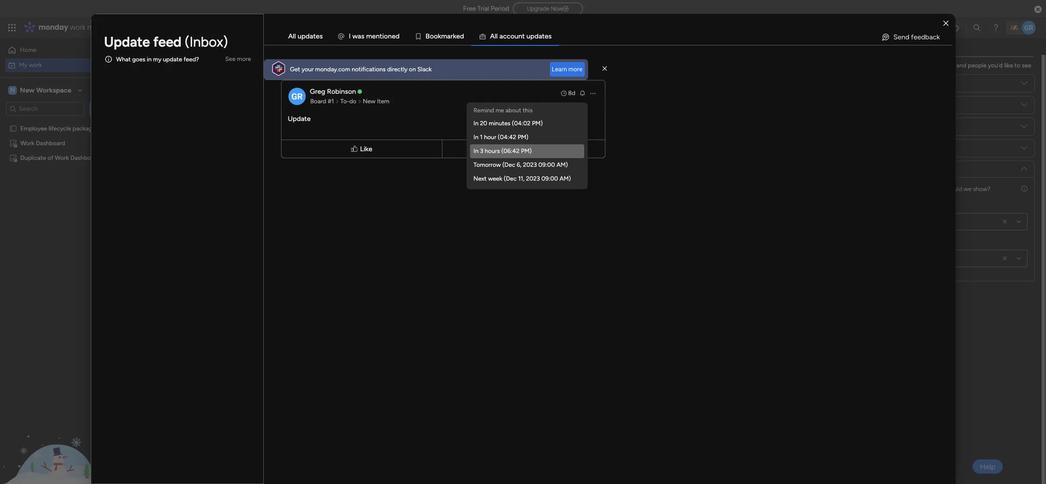 Task type: vqa. For each thing, say whether or not it's contained in the screenshot.
Which on the right top of the page
yes



Task type: describe. For each thing, give the bounding box(es) containing it.
monday.com
[[315, 66, 350, 73]]

packages
[[73, 125, 98, 132]]

items
[[294, 72, 309, 80]]

1 vertical spatial 09:00
[[542, 175, 558, 183]]

home button
[[5, 43, 93, 57]]

0 vertical spatial 09:00
[[539, 161, 555, 169]]

1 t from the left
[[380, 32, 383, 40]]

3
[[480, 148, 484, 155]]

greg robinson
[[310, 87, 356, 96]]

#1
[[328, 98, 334, 105]]

more for learn more
[[569, 66, 583, 73]]

3 e from the left
[[456, 32, 460, 40]]

a l l a c c o u n t u p d a t e s
[[490, 32, 552, 40]]

working
[[929, 156, 951, 164]]

reminder image
[[579, 90, 586, 96]]

in 1 hour (04:42 pm)
[[474, 134, 529, 141]]

Filter dashboard by text search field
[[164, 69, 246, 83]]

1 a from the left
[[358, 32, 361, 40]]

to
[[1015, 62, 1021, 69]]

work for my
[[29, 61, 42, 69]]

now
[[551, 5, 563, 12]]

all
[[288, 32, 296, 40]]

we
[[964, 186, 972, 193]]

d for i w a s m e n t i o n e d
[[396, 32, 400, 40]]

i w a s m e n t i o n e d
[[349, 32, 400, 40]]

options image
[[590, 90, 596, 97]]

next
[[474, 175, 487, 183]]

20
[[480, 120, 488, 127]]

id:
[[984, 451, 991, 459]]

p
[[531, 32, 535, 40]]

close image
[[944, 20, 949, 27]]

upgrade now link
[[513, 2, 583, 15]]

show?
[[974, 186, 991, 193]]

0 vertical spatial 2023
[[523, 161, 537, 169]]

workspace selection element
[[8, 85, 73, 95]]

greg robinson image
[[1022, 21, 1036, 35]]

board #1
[[310, 98, 334, 105]]

1 u from the left
[[515, 32, 519, 40]]

reply button
[[444, 142, 603, 156]]

customize for customize my work
[[887, 44, 924, 54]]

dapulse rightstroke image
[[563, 6, 569, 12]]

my for work
[[130, 50, 150, 70]]

3 t from the left
[[542, 32, 545, 40]]

me
[[496, 107, 504, 114]]

0 vertical spatial am)
[[557, 161, 568, 169]]

robinson
[[327, 87, 356, 96]]

it
[[961, 156, 965, 164]]

free trial period
[[463, 5, 510, 13]]

see
[[1022, 62, 1032, 69]]

dapulse x slim image
[[603, 65, 607, 73]]

1
[[480, 134, 483, 141]]

4 a from the left
[[539, 32, 542, 40]]

m for e
[[366, 32, 372, 40]]

customize for customize
[[327, 72, 356, 80]]

the
[[901, 62, 910, 69]]

tomorrow
[[474, 161, 501, 169]]

1 e from the left
[[372, 32, 376, 40]]

1 vertical spatial am)
[[560, 175, 571, 183]]

week
[[488, 175, 503, 183]]

in 20 minutes (04:02 pm)
[[474, 120, 543, 127]]

send feedback button
[[878, 30, 944, 44]]

(inbox)
[[185, 34, 228, 50]]

trial
[[478, 5, 489, 13]]

goes
[[132, 56, 145, 63]]

new workspace
[[20, 86, 71, 94]]

like
[[1005, 62, 1014, 69]]

duplicate
[[20, 154, 46, 162]]

customize my work main content
[[115, 21, 1042, 485]]

customize my work
[[887, 44, 955, 54]]

choose
[[878, 62, 899, 69]]

see more
[[225, 55, 251, 63]]

employee lifecycle packages
[[20, 125, 98, 132]]

pm) for in 20 minutes (04:02 pm)
[[532, 120, 543, 127]]

help image
[[992, 23, 1001, 32]]

my work
[[130, 50, 188, 70]]

lottie animation element
[[0, 397, 110, 485]]

0 vertical spatial priority
[[998, 108, 1017, 115]]

tab list containing all updates
[[281, 28, 953, 45]]

(06:42
[[502, 148, 520, 155]]

greg
[[310, 87, 325, 96]]

to-
[[341, 98, 350, 105]]

dapulse close image
[[1035, 5, 1042, 14]]

a
[[490, 32, 495, 40]]

management
[[87, 22, 134, 32]]

start from scratch group
[[884, 238, 1028, 267]]

remind me about this
[[474, 107, 533, 114]]

1 o from the left
[[384, 32, 388, 40]]

new for new item
[[363, 98, 376, 105]]

working on it
[[929, 156, 965, 164]]

work inside main content
[[937, 44, 955, 54]]

more for see more
[[237, 55, 251, 63]]

which priority column should we show?
[[884, 186, 991, 193]]

all updates link
[[281, 28, 330, 45]]

1 s from the left
[[361, 32, 365, 40]]

search everything image
[[973, 23, 982, 32]]

2 n from the left
[[388, 32, 392, 40]]

feedback
[[912, 33, 940, 41]]

customize button
[[313, 69, 359, 83]]

2 k from the left
[[453, 32, 456, 40]]

lifecycle
[[49, 125, 71, 132]]

r
[[451, 32, 453, 40]]

1 vertical spatial (dec
[[504, 175, 517, 183]]

see more button
[[222, 52, 255, 66]]

in for in 20 minutes (04:02 pm)
[[474, 120, 479, 127]]

2 e from the left
[[392, 32, 396, 40]]

home
[[20, 46, 36, 54]]

greg robinson link
[[310, 87, 356, 96]]

1 vertical spatial priority
[[902, 186, 921, 193]]

directly
[[387, 66, 408, 73]]

v2 info image
[[1022, 185, 1028, 194]]

choose the boards, columns and people you'd like to see
[[878, 62, 1032, 69]]

2 u from the left
[[527, 32, 531, 40]]

minutes
[[489, 120, 511, 127]]

8d
[[568, 90, 576, 97]]

learn more button
[[550, 62, 585, 76]]

work for monday
[[70, 22, 85, 32]]

workspace
[[36, 86, 71, 94]]

do
[[350, 98, 357, 105]]

learn more
[[552, 66, 583, 73]]

8d link
[[561, 89, 576, 98]]

new for new workspace
[[20, 86, 35, 94]]

1 vertical spatial 2023
[[526, 175, 540, 183]]

pm) for in 1 hour (04:42 pm)
[[518, 134, 529, 141]]

feed?
[[184, 56, 199, 63]]

0 vertical spatial on
[[409, 66, 416, 73]]



Task type: locate. For each thing, give the bounding box(es) containing it.
1 horizontal spatial n
[[388, 32, 392, 40]]

tomorrow (dec 6, 2023 09:00 am)
[[474, 161, 568, 169]]

customize inside button
[[327, 72, 356, 80]]

(dec left '6,'
[[503, 161, 516, 169]]

update feed (inbox)
[[104, 34, 228, 50]]

update up what
[[104, 34, 150, 50]]

lottie animation image
[[0, 397, 110, 485]]

2 vertical spatial in
[[474, 148, 479, 155]]

u
[[515, 32, 519, 40], [527, 32, 531, 40]]

customize down send
[[887, 44, 924, 54]]

free
[[463, 5, 476, 13]]

1 horizontal spatial k
[[453, 32, 456, 40]]

send feedback
[[894, 33, 940, 41]]

d for a l l a c c o u n t u p d a t e s
[[535, 32, 539, 40]]

b
[[426, 32, 430, 40]]

private dashboard image
[[9, 139, 17, 147], [9, 154, 17, 162]]

a right the i
[[358, 32, 361, 40]]

private dashboard image for work dashboard
[[9, 139, 17, 147]]

upgrade
[[527, 5, 550, 12]]

all updates
[[288, 32, 323, 40]]

dashboard up of
[[36, 140, 65, 147]]

2 s from the left
[[549, 32, 552, 40]]

remind
[[474, 107, 494, 114]]

1 vertical spatial private dashboard image
[[9, 154, 17, 162]]

1 n from the left
[[376, 32, 380, 40]]

a right p
[[539, 32, 542, 40]]

n
[[376, 32, 380, 40], [388, 32, 392, 40], [519, 32, 523, 40]]

0 horizontal spatial more
[[237, 55, 251, 63]]

1 vertical spatial more
[[569, 66, 583, 73]]

0 vertical spatial dashboard
[[36, 140, 65, 147]]

302390365
[[993, 451, 1024, 459]]

t left p
[[523, 32, 525, 40]]

private dashboard image left duplicate
[[9, 154, 17, 162]]

k
[[438, 32, 441, 40], [453, 32, 456, 40]]

priority
[[998, 108, 1017, 115], [902, 186, 921, 193]]

1 horizontal spatial u
[[527, 32, 531, 40]]

done
[[279, 72, 293, 80]]

2 o from the left
[[430, 32, 434, 40]]

2 a from the left
[[447, 32, 451, 40]]

new inside workspace selection element
[[20, 86, 35, 94]]

3 d from the left
[[535, 32, 539, 40]]

pm) up reply button
[[518, 134, 529, 141]]

2 horizontal spatial t
[[542, 32, 545, 40]]

new item link
[[362, 97, 391, 106]]

1 vertical spatial new
[[363, 98, 376, 105]]

pm) up tomorrow (dec 6, 2023 09:00 am)
[[521, 148, 532, 155]]

1 horizontal spatial on
[[953, 156, 960, 164]]

which
[[884, 186, 901, 193]]

b o o k m a r k e d
[[426, 32, 464, 40]]

e right r
[[456, 32, 460, 40]]

2 c from the left
[[507, 32, 511, 40]]

1 private dashboard image from the top
[[9, 139, 17, 147]]

1 horizontal spatial my
[[130, 50, 150, 70]]

e right i
[[392, 32, 396, 40]]

1 vertical spatial dashboard
[[70, 154, 100, 162]]

update for update
[[288, 115, 311, 123]]

a right a
[[500, 32, 503, 40]]

on left the slack
[[409, 66, 416, 73]]

on inside 'customize my work' main content
[[953, 156, 960, 164]]

my work
[[19, 61, 42, 69]]

of
[[48, 154, 53, 162]]

d right r
[[460, 32, 464, 40]]

board #1 group
[[884, 201, 1028, 231]]

s right p
[[549, 32, 552, 40]]

l right a
[[497, 32, 498, 40]]

a
[[358, 32, 361, 40], [447, 32, 451, 40], [500, 32, 503, 40], [539, 32, 542, 40]]

i
[[349, 32, 351, 40]]

1 vertical spatial on
[[953, 156, 960, 164]]

1 horizontal spatial d
[[460, 32, 464, 40]]

item
[[377, 98, 390, 105]]

0 horizontal spatial k
[[438, 32, 441, 40]]

1 k from the left
[[438, 32, 441, 40]]

l
[[495, 32, 497, 40], [497, 32, 498, 40]]

select product image
[[8, 23, 16, 32]]

t right w
[[380, 32, 383, 40]]

work right "monday"
[[70, 22, 85, 32]]

work dashboard
[[20, 140, 65, 147]]

t
[[380, 32, 383, 40], [523, 32, 525, 40], [542, 32, 545, 40]]

w
[[353, 32, 358, 40]]

in for in 3 hours (06:42 pm)
[[474, 148, 479, 155]]

learn
[[552, 66, 567, 73]]

my for work
[[19, 61, 27, 69]]

m for a
[[441, 32, 447, 40]]

1 horizontal spatial more
[[569, 66, 583, 73]]

2 horizontal spatial d
[[535, 32, 539, 40]]

t right p
[[542, 32, 545, 40]]

help button
[[973, 460, 1003, 474]]

monday
[[39, 22, 68, 32]]

u down upgrade
[[527, 32, 531, 40]]

0 horizontal spatial d
[[396, 32, 400, 40]]

my
[[153, 56, 162, 63]]

0 vertical spatial new
[[20, 86, 35, 94]]

slider arrow image
[[358, 97, 362, 106]]

column
[[922, 186, 943, 193]]

pm) for in 3 hours (06:42 pm)
[[521, 148, 532, 155]]

1 horizontal spatial priority
[[998, 108, 1017, 115]]

0 horizontal spatial update
[[104, 34, 150, 50]]

get
[[290, 66, 300, 73]]

like button
[[283, 136, 440, 162]]

2023 right '6,'
[[523, 161, 537, 169]]

more right 'learn'
[[569, 66, 583, 73]]

1 horizontal spatial s
[[549, 32, 552, 40]]

more inside button
[[569, 66, 583, 73]]

2 vertical spatial pm)
[[521, 148, 532, 155]]

Search in workspace field
[[18, 104, 72, 114]]

d down upgrade
[[535, 32, 539, 40]]

0 horizontal spatial u
[[515, 32, 519, 40]]

0 vertical spatial customize
[[887, 44, 924, 54]]

1 l from the left
[[495, 32, 497, 40]]

0 horizontal spatial on
[[409, 66, 416, 73]]

pm)
[[532, 120, 543, 127], [518, 134, 529, 141], [521, 148, 532, 155]]

o right w
[[384, 32, 388, 40]]

monday work management
[[39, 22, 134, 32]]

0 horizontal spatial t
[[380, 32, 383, 40]]

o right b
[[434, 32, 438, 40]]

update down board
[[288, 115, 311, 123]]

0 vertical spatial pm)
[[532, 120, 543, 127]]

n right i
[[388, 32, 392, 40]]

new
[[20, 86, 35, 94], [363, 98, 376, 105]]

1 d from the left
[[396, 32, 400, 40]]

private dashboard image for duplicate of work dashboard
[[9, 154, 17, 162]]

2 horizontal spatial n
[[519, 32, 523, 40]]

09:00
[[539, 161, 555, 169], [542, 175, 558, 183]]

updates
[[298, 32, 323, 40]]

my down home
[[19, 61, 27, 69]]

menu
[[467, 103, 588, 190]]

should
[[945, 186, 963, 193]]

my
[[925, 44, 936, 54], [130, 50, 150, 70], [19, 61, 27, 69]]

1 horizontal spatial m
[[441, 32, 447, 40]]

on left it
[[953, 156, 960, 164]]

list box containing employee lifecycle packages
[[0, 119, 110, 282]]

my down feedback
[[925, 44, 936, 54]]

1 horizontal spatial work
[[70, 22, 85, 32]]

0 horizontal spatial m
[[366, 32, 372, 40]]

0 vertical spatial (dec
[[503, 161, 516, 169]]

2 private dashboard image from the top
[[9, 154, 17, 162]]

hours
[[485, 148, 500, 155]]

board #1 link
[[309, 97, 335, 106]]

s
[[361, 32, 365, 40], [549, 32, 552, 40]]

1 horizontal spatial new
[[363, 98, 376, 105]]

1 horizontal spatial customize
[[887, 44, 924, 54]]

0 horizontal spatial priority
[[902, 186, 921, 193]]

e left i
[[372, 32, 376, 40]]

4 o from the left
[[511, 32, 515, 40]]

1 horizontal spatial t
[[523, 32, 525, 40]]

s right w
[[361, 32, 365, 40]]

(dec left '11,'
[[504, 175, 517, 183]]

about
[[506, 107, 522, 114]]

what
[[116, 56, 131, 63]]

new right slider arrow image
[[363, 98, 376, 105]]

my inside button
[[19, 61, 27, 69]]

n left i
[[376, 32, 380, 40]]

3 a from the left
[[500, 32, 503, 40]]

0 horizontal spatial my
[[19, 61, 27, 69]]

4 e from the left
[[545, 32, 549, 40]]

0 vertical spatial work
[[70, 22, 85, 32]]

2 horizontal spatial my
[[925, 44, 936, 54]]

my inside main content
[[925, 44, 936, 54]]

0 vertical spatial more
[[237, 55, 251, 63]]

feed
[[153, 34, 182, 50]]

0 horizontal spatial s
[[361, 32, 365, 40]]

new item
[[363, 98, 390, 105]]

1 horizontal spatial update
[[288, 115, 311, 123]]

columns
[[933, 62, 956, 69]]

update for update feed (inbox)
[[104, 34, 150, 50]]

0 horizontal spatial new
[[20, 86, 35, 94]]

2 in from the top
[[474, 134, 479, 141]]

work inside my work button
[[29, 61, 42, 69]]

1 vertical spatial work
[[29, 61, 42, 69]]

tab list
[[281, 28, 953, 45]]

you'd
[[989, 62, 1003, 69]]

more inside button
[[237, 55, 251, 63]]

work
[[70, 22, 85, 32], [29, 61, 42, 69]]

09:00 right '6,'
[[539, 161, 555, 169]]

o left p
[[511, 32, 515, 40]]

like
[[360, 145, 373, 153]]

0 horizontal spatial dashboard
[[36, 140, 65, 147]]

1 vertical spatial in
[[474, 134, 479, 141]]

next week (dec 11, 2023 09:00 am)
[[474, 175, 571, 183]]

slack
[[418, 66, 432, 73]]

work
[[937, 44, 955, 54], [153, 50, 188, 70], [20, 140, 34, 147], [55, 154, 69, 162]]

2023 right '11,'
[[526, 175, 540, 183]]

(04:42
[[498, 134, 517, 141]]

apps image
[[952, 23, 961, 32]]

2023
[[523, 161, 537, 169], [526, 175, 540, 183]]

11,
[[518, 175, 525, 183]]

slider arrow image
[[335, 97, 339, 106]]

dashboard down packages
[[70, 154, 100, 162]]

0 horizontal spatial customize
[[327, 72, 356, 80]]

o left r
[[430, 32, 434, 40]]

u left p
[[515, 32, 519, 40]]

this
[[523, 107, 533, 114]]

0 horizontal spatial n
[[376, 32, 380, 40]]

in left 3 in the left top of the page
[[474, 148, 479, 155]]

status
[[938, 108, 956, 115]]

n left p
[[519, 32, 523, 40]]

and
[[957, 62, 967, 69]]

option
[[0, 121, 110, 122]]

d right i
[[396, 32, 400, 40]]

a right b
[[447, 32, 451, 40]]

6,
[[517, 161, 522, 169]]

workspace image
[[8, 85, 17, 95]]

1 in from the top
[[474, 120, 479, 127]]

list box
[[0, 119, 110, 282]]

in left 1
[[474, 134, 479, 141]]

1 vertical spatial customize
[[327, 72, 356, 80]]

1 c from the left
[[503, 32, 507, 40]]

send
[[894, 33, 910, 41]]

m left r
[[441, 32, 447, 40]]

boards,
[[911, 62, 931, 69]]

pm) right (04:02
[[532, 120, 543, 127]]

2 m from the left
[[441, 32, 447, 40]]

0 vertical spatial update
[[104, 34, 150, 50]]

2 d from the left
[[460, 32, 464, 40]]

2 t from the left
[[523, 32, 525, 40]]

m left i
[[366, 32, 372, 40]]

3 n from the left
[[519, 32, 523, 40]]

0 horizontal spatial work
[[29, 61, 42, 69]]

(dec
[[503, 161, 516, 169], [504, 175, 517, 183]]

more right see
[[237, 55, 251, 63]]

more
[[237, 55, 251, 63], [569, 66, 583, 73]]

in for in 1 hour (04:42 pm)
[[474, 134, 479, 141]]

public board image
[[9, 124, 17, 133]]

private dashboard image down public board image
[[9, 139, 17, 147]]

3 o from the left
[[434, 32, 438, 40]]

dashboard
[[36, 140, 65, 147], [70, 154, 100, 162]]

1 vertical spatial pm)
[[518, 134, 529, 141]]

1 horizontal spatial dashboard
[[70, 154, 100, 162]]

my left my
[[130, 50, 150, 70]]

to-do link
[[339, 97, 358, 106]]

new right n
[[20, 86, 35, 94]]

hide done items
[[265, 72, 309, 80]]

work down home
[[29, 61, 42, 69]]

1 vertical spatial update
[[288, 115, 311, 123]]

1 m from the left
[[366, 32, 372, 40]]

am)
[[557, 161, 568, 169], [560, 175, 571, 183]]

3 in from the top
[[474, 148, 479, 155]]

menu containing remind me about this
[[467, 103, 588, 190]]

i
[[383, 32, 384, 40]]

customize up robinson
[[327, 72, 356, 80]]

e right p
[[545, 32, 549, 40]]

2 l from the left
[[497, 32, 498, 40]]

help
[[981, 463, 996, 471]]

0 vertical spatial private dashboard image
[[9, 139, 17, 147]]

0 vertical spatial in
[[474, 120, 479, 127]]

in left 20
[[474, 120, 479, 127]]

09:00 right '11,'
[[542, 175, 558, 183]]

l down period
[[495, 32, 497, 40]]

people
[[969, 62, 987, 69]]



